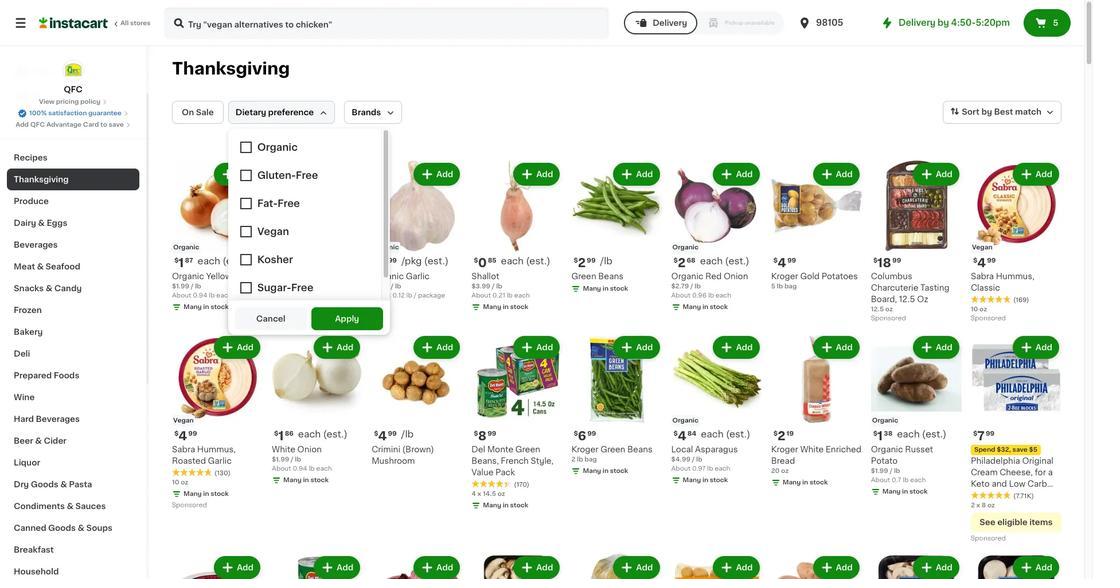 Task type: locate. For each thing, give the bounding box(es) containing it.
cancel button
[[235, 308, 307, 331]]

0 horizontal spatial delivery
[[653, 19, 688, 27]]

86
[[285, 431, 294, 437]]

green inside kroger green beans 2 lb bag
[[601, 446, 626, 454]]

goods for canned
[[48, 524, 76, 533]]

kroger inside kroger white enriched bread 20 oz
[[772, 446, 799, 454]]

wine
[[14, 394, 35, 402]]

$1.99 inside white onion $1.99 / lb about 0.94 lb each
[[272, 457, 289, 463]]

$2.68 each (estimated) element
[[672, 256, 762, 271]]

0 vertical spatial 0.94
[[193, 293, 207, 299]]

x for 8
[[478, 491, 482, 498]]

0 horizontal spatial 12.5
[[872, 306, 884, 313]]

beverages link
[[7, 234, 139, 256]]

1 horizontal spatial 8
[[982, 503, 987, 509]]

beverages up cider
[[36, 415, 80, 423]]

1 horizontal spatial sabra
[[971, 273, 995, 281]]

lifestyle
[[971, 492, 1006, 500]]

99 up 'monte'
[[488, 431, 497, 437]]

$ inside $ 1 38
[[874, 431, 878, 437]]

each inside the $1.29 / lb about 0.89 lb each
[[317, 293, 332, 299]]

0 horizontal spatial bag
[[585, 457, 597, 463]]

sponsored badge image
[[872, 315, 906, 322], [971, 315, 1006, 322], [172, 503, 207, 509], [971, 536, 1006, 542]]

1 vertical spatial 10
[[172, 480, 179, 486]]

product group
[[172, 161, 263, 315], [272, 161, 363, 315], [372, 161, 463, 301], [472, 161, 563, 315], [572, 161, 663, 296], [672, 161, 762, 315], [772, 161, 862, 292], [872, 161, 962, 325], [971, 161, 1062, 325], [172, 334, 263, 512], [272, 334, 363, 488], [372, 334, 463, 467], [472, 334, 563, 513], [572, 334, 663, 479], [672, 334, 762, 488], [772, 334, 862, 490], [872, 334, 962, 499], [971, 334, 1062, 545], [172, 554, 263, 580], [272, 554, 363, 580], [372, 554, 463, 580], [472, 554, 563, 580], [572, 554, 663, 580], [672, 554, 762, 580], [772, 554, 862, 580], [872, 554, 962, 580], [971, 554, 1062, 580]]

98105 button
[[798, 7, 867, 39]]

bread
[[772, 457, 795, 466]]

0
[[378, 257, 387, 269], [478, 257, 487, 269]]

12.5 left oz
[[900, 296, 916, 304]]

many down 0.97
[[683, 478, 701, 484]]

dairy
[[14, 219, 36, 227]]

1 for $ 1 87
[[179, 257, 184, 269]]

1 vertical spatial beverages
[[36, 415, 80, 423]]

1 vertical spatial vegan
[[173, 418, 194, 424]]

garlic inside organic garlic $7.99 / lb about 0.12 lb / package
[[406, 273, 430, 281]]

$4.99 per pound element
[[372, 429, 463, 444]]

0 vertical spatial bag
[[785, 284, 797, 290]]

onion inside white onion $1.99 / lb about 0.94 lb each
[[298, 446, 322, 454]]

2 inside kroger green beans 2 lb bag
[[572, 457, 576, 463]]

about inside the $1.29 / lb about 0.89 lb each
[[272, 293, 291, 299]]

0.94 down $ 1 86 each (est.)
[[293, 466, 307, 472]]

0 vertical spatial hummus,
[[997, 273, 1035, 281]]

(est.)
[[223, 257, 247, 266], [424, 257, 449, 266], [526, 257, 551, 266], [725, 257, 750, 266], [323, 430, 348, 439], [726, 430, 751, 439], [923, 430, 947, 439]]

1 horizontal spatial beans
[[628, 446, 653, 454]]

1 horizontal spatial 0
[[478, 257, 487, 269]]

0.12
[[393, 293, 405, 299]]

& for beer
[[35, 437, 42, 445]]

qfc down lists
[[30, 122, 45, 128]]

0 vertical spatial 12.5
[[900, 296, 916, 304]]

None search field
[[164, 7, 609, 39]]

1 horizontal spatial 10 oz
[[971, 307, 988, 313]]

sabra up roasted
[[172, 446, 195, 454]]

lb inside kroger gold potatoes 5 lb bag
[[777, 284, 783, 290]]

in down organic yellow onion $1.99 / lb about 0.94 lb each
[[203, 304, 209, 311]]

add button
[[215, 164, 259, 185], [415, 164, 459, 185], [515, 164, 559, 185], [615, 164, 659, 185], [715, 164, 759, 185], [815, 164, 859, 185], [914, 164, 959, 185], [1014, 164, 1059, 185], [215, 337, 259, 358], [315, 337, 359, 358], [415, 337, 459, 358], [515, 337, 559, 358], [615, 337, 659, 358], [715, 337, 759, 358], [815, 337, 859, 358], [914, 337, 959, 358], [1014, 337, 1059, 358], [215, 558, 259, 579], [315, 558, 359, 579], [415, 558, 459, 579], [515, 558, 559, 579], [615, 558, 659, 579], [715, 558, 759, 579], [815, 558, 859, 579], [914, 558, 959, 579], [1014, 558, 1059, 579]]

2 down lifestyle
[[971, 503, 975, 509]]

1 horizontal spatial thanksgiving
[[172, 60, 290, 77]]

0 vertical spatial sabra
[[971, 273, 995, 281]]

$ 4 99 /lb
[[374, 430, 414, 443]]

1 horizontal spatial hummus,
[[997, 273, 1035, 281]]

0 vertical spatial goods
[[31, 481, 58, 489]]

cancel
[[256, 315, 286, 323]]

stock down organic yellow onion $1.99 / lb about 0.94 lb each
[[211, 304, 229, 311]]

(est.) up white onion $1.99 / lb about 0.94 lb each
[[323, 430, 348, 439]]

kroger for 2
[[772, 446, 799, 454]]

onion right yellow
[[234, 273, 258, 281]]

meat
[[14, 263, 35, 271]]

organic yellow onion $1.99 / lb about 0.94 lb each
[[172, 273, 258, 299]]

(est.) inside "$2.68 each (estimated)" "element"
[[725, 257, 750, 266]]

about down $1.29
[[272, 293, 291, 299]]

99 inside $ 7 99
[[986, 431, 995, 437]]

about inside organic yellow onion $1.99 / lb about 0.94 lb each
[[172, 293, 191, 299]]

each (est.) inside $1.38 each (estimated) element
[[898, 430, 947, 439]]

hummus, for roasted
[[197, 446, 236, 454]]

0 vertical spatial beverages
[[14, 241, 58, 249]]

beans inside kroger green beans 2 lb bag
[[628, 446, 653, 454]]

0 horizontal spatial 0
[[378, 257, 387, 269]]

qfc link
[[62, 60, 84, 95]]

sabra hummus, classic
[[971, 273, 1035, 292]]

delivery inside delivery button
[[653, 19, 688, 27]]

$ left 87
[[174, 258, 179, 264]]

apply button
[[311, 308, 383, 331]]

1 horizontal spatial white
[[801, 446, 824, 454]]

$ left 38
[[874, 431, 878, 437]]

1 horizontal spatial 12.5
[[900, 296, 916, 304]]

1 horizontal spatial /lb
[[601, 257, 613, 266]]

each inside 'element'
[[198, 257, 220, 266]]

qfc
[[64, 86, 82, 94], [30, 122, 45, 128]]

about inside local asparagus $4.99 / lb about 0.97 lb each
[[672, 466, 691, 472]]

1 horizontal spatial bag
[[785, 284, 797, 290]]

0 horizontal spatial $1.99
[[172, 284, 189, 290]]

1 vertical spatial goods
[[48, 524, 76, 533]]

sabra inside sabra hummus, roasted garlic
[[172, 446, 195, 454]]

$ inside $ 1 15
[[274, 258, 279, 264]]

99 inside $ 8 99
[[488, 431, 497, 437]]

1 left 87
[[179, 257, 184, 269]]

onion for 2
[[724, 273, 749, 281]]

0 horizontal spatial x
[[478, 491, 482, 498]]

each (est.) for russet
[[898, 430, 947, 439]]

1 vertical spatial 10 oz
[[172, 480, 188, 486]]

$ inside $ 1 87
[[174, 258, 179, 264]]

beer & cider link
[[7, 430, 139, 452]]

each (est.) inside the $0.85 each (estimated) element
[[501, 257, 551, 266]]

0 horizontal spatial by
[[938, 18, 950, 27]]

product group containing 18
[[872, 161, 962, 325]]

keto
[[971, 480, 990, 488]]

save inside 'product' group
[[1013, 447, 1028, 453]]

canned goods & soups link
[[7, 518, 139, 539]]

view
[[39, 99, 55, 105]]

1 inside $ 1 86 each (est.)
[[279, 431, 284, 443]]

0 vertical spatial 10
[[971, 307, 979, 313]]

$1.99 down 86
[[272, 457, 289, 463]]

onion
[[234, 273, 258, 281], [724, 273, 749, 281], [298, 446, 322, 454]]

0 vertical spatial 5
[[1054, 19, 1059, 27]]

each (est.) up red
[[700, 257, 750, 266]]

organic up potato
[[872, 446, 904, 454]]

each right 86
[[298, 430, 321, 439]]

1 vertical spatial hummus,
[[197, 446, 236, 454]]

hummus, inside sabra hummus, roasted garlic
[[197, 446, 236, 454]]

99 left "/pkg" in the left top of the page
[[388, 258, 397, 264]]

(est.) right "/pkg" in the left top of the page
[[424, 257, 449, 266]]

$1.99 inside organic yellow onion $1.99 / lb about 0.94 lb each
[[172, 284, 189, 290]]

1 inside 'element'
[[179, 257, 184, 269]]

87
[[185, 258, 193, 264]]

original
[[1023, 457, 1054, 466]]

shallot $3.99 / lb about 0.21 lb each
[[472, 273, 530, 299]]

bag for green
[[585, 457, 597, 463]]

(est.) for organic yellow onion
[[223, 257, 247, 266]]

stock down (170) at the left bottom of the page
[[510, 503, 529, 509]]

0 vertical spatial save
[[109, 122, 124, 128]]

about down $ 1 87
[[172, 293, 191, 299]]

1 horizontal spatial green
[[572, 273, 597, 281]]

0 vertical spatial by
[[938, 18, 950, 27]]

red
[[706, 273, 722, 281]]

& left eggs
[[38, 219, 45, 227]]

$ inside $ 4 99 /lb
[[374, 431, 378, 437]]

asparagus
[[696, 446, 738, 454]]

soups
[[86, 524, 112, 533]]

many down kroger green beans 2 lb bag
[[583, 468, 601, 475]]

1 horizontal spatial save
[[1013, 447, 1028, 453]]

2 vertical spatial $1.99
[[872, 468, 889, 475]]

$2.79
[[672, 284, 689, 290]]

1 horizontal spatial onion
[[298, 446, 322, 454]]

each right 0.21
[[515, 293, 530, 299]]

by inside best match sort by field
[[982, 108, 993, 116]]

apply
[[335, 315, 359, 323]]

1 horizontal spatial x
[[977, 503, 981, 509]]

$1.99 for organic yellow onion
[[172, 284, 189, 290]]

liquor
[[14, 459, 40, 467]]

many in stock down 0.7 on the bottom right of the page
[[883, 489, 928, 495]]

organic inside organic russet potato $1.99 / lb about 0.7 lb each
[[872, 446, 904, 454]]

1 horizontal spatial 0.94
[[293, 466, 307, 472]]

1 vertical spatial save
[[1013, 447, 1028, 453]]

sale
[[196, 108, 214, 116]]

each inside shallot $3.99 / lb about 0.21 lb each
[[515, 293, 530, 299]]

2 horizontal spatial $ 4 99
[[974, 257, 996, 269]]

by right "sort"
[[982, 108, 993, 116]]

1 horizontal spatial $1.99
[[272, 457, 289, 463]]

/ inside the $1.29 / lb about 0.89 lb each
[[291, 284, 293, 290]]

0 horizontal spatial hummus,
[[197, 446, 236, 454]]

each right 85
[[501, 257, 524, 266]]

1 left 38
[[878, 431, 883, 443]]

1 vertical spatial $1.99
[[272, 457, 289, 463]]

$ 1 86 each (est.)
[[274, 430, 348, 443]]

recipes
[[14, 154, 47, 162]]

1 for $ 1 86 each (est.)
[[279, 431, 284, 443]]

breakfast link
[[7, 539, 139, 561]]

each (est.) inside "$2.68 each (estimated)" "element"
[[700, 257, 750, 266]]

kroger left gold
[[772, 273, 799, 281]]

2 horizontal spatial green
[[601, 446, 626, 454]]

about left 0.7 on the bottom right of the page
[[872, 478, 891, 484]]

1 vertical spatial 5
[[772, 284, 776, 290]]

dietary preference button
[[228, 101, 335, 124]]

1
[[179, 257, 184, 269], [279, 257, 284, 269], [279, 431, 284, 443], [878, 431, 883, 443]]

99 up sabra hummus, roasted garlic
[[188, 431, 197, 437]]

$1.86 each (estimated) element
[[272, 429, 363, 444]]

/ up 0.21
[[492, 284, 495, 290]]

0 horizontal spatial save
[[109, 122, 124, 128]]

$1.87 each (estimated) element
[[172, 256, 263, 271]]

100% satisfaction guarantee button
[[18, 107, 128, 118]]

bag inside kroger green beans 2 lb bag
[[585, 457, 597, 463]]

1 vertical spatial beans
[[628, 446, 653, 454]]

5 inside kroger gold potatoes 5 lb bag
[[772, 284, 776, 290]]

(est.) inside $4.84 each (estimated) "element"
[[726, 430, 751, 439]]

(est.) inside $1.38 each (estimated) element
[[923, 430, 947, 439]]

2 horizontal spatial $1.99
[[872, 468, 889, 475]]

in down 0.21
[[503, 304, 509, 311]]

99 right "6"
[[588, 431, 597, 437]]

organic
[[173, 245, 199, 251], [373, 245, 399, 251], [673, 245, 699, 251], [172, 273, 204, 281], [372, 273, 404, 281], [672, 273, 704, 281], [673, 418, 699, 424], [873, 418, 899, 424], [872, 446, 904, 454]]

about down 86
[[272, 466, 291, 472]]

0 horizontal spatial sabra
[[172, 446, 195, 454]]

$0.85 each (estimated) element
[[472, 256, 563, 271]]

$ 4 99 for kroger gold potatoes
[[774, 257, 797, 269]]

each (est.) inside $4.84 each (estimated) "element"
[[701, 430, 751, 439]]

1 white from the left
[[272, 446, 296, 454]]

each inside local asparagus $4.99 / lb about 0.97 lb each
[[715, 466, 731, 472]]

/ inside white onion $1.99 / lb about 0.94 lb each
[[291, 457, 294, 463]]

0 horizontal spatial 0.94
[[193, 293, 207, 299]]

organic inside organic garlic $7.99 / lb about 0.12 lb / package
[[372, 273, 404, 281]]

0 horizontal spatial vegan
[[173, 418, 194, 424]]

save right the to
[[109, 122, 124, 128]]

columbus charcuterie tasting board, 12.5 oz 12.5 oz
[[872, 273, 950, 313]]

product group containing 7
[[971, 334, 1062, 545]]

foods
[[54, 372, 79, 380]]

0 horizontal spatial beans
[[599, 273, 624, 281]]

0 horizontal spatial onion
[[234, 273, 258, 281]]

$1.29
[[272, 284, 289, 290]]

eggs
[[47, 219, 67, 227]]

0 horizontal spatial garlic
[[208, 457, 232, 466]]

see eligible items button
[[971, 513, 1062, 533]]

0 vertical spatial vegan
[[973, 245, 993, 251]]

goods inside "link"
[[31, 481, 58, 489]]

$ up the columbus
[[874, 258, 878, 264]]

2 for $ 2 68
[[678, 257, 686, 269]]

board,
[[872, 296, 898, 304]]

1 horizontal spatial qfc
[[64, 86, 82, 94]]

oz inside the "columbus charcuterie tasting board, 12.5 oz 12.5 oz"
[[886, 306, 893, 313]]

about down $2.79
[[672, 293, 691, 299]]

each inside white onion $1.99 / lb about 0.94 lb each
[[316, 466, 332, 472]]

0 vertical spatial x
[[478, 491, 482, 498]]

$ up spend
[[974, 431, 978, 437]]

1 vertical spatial 8
[[982, 503, 987, 509]]

on sale
[[182, 108, 214, 116]]

charcuterie
[[872, 284, 919, 292]]

shop
[[32, 67, 54, 75]]

1 vertical spatial thanksgiving
[[14, 176, 69, 184]]

/ right $2.79
[[691, 284, 694, 290]]

0 vertical spatial 8
[[478, 431, 487, 443]]

0 horizontal spatial thanksgiving
[[14, 176, 69, 184]]

10 down roasted
[[172, 480, 179, 486]]

8
[[478, 431, 487, 443], [982, 503, 987, 509]]

best
[[995, 108, 1014, 116]]

onion for 1
[[234, 273, 258, 281]]

each down yellow
[[217, 293, 232, 299]]

0.94 inside white onion $1.99 / lb about 0.94 lb each
[[293, 466, 307, 472]]

$ up 'crimini'
[[374, 431, 378, 437]]

sauces
[[75, 503, 106, 511]]

organic up $7.99
[[372, 273, 404, 281]]

brands
[[352, 108, 381, 116]]

/ inside local asparagus $4.99 / lb about 0.97 lb each
[[692, 457, 695, 463]]

1 horizontal spatial delivery
[[899, 18, 936, 27]]

1 vertical spatial by
[[982, 108, 993, 116]]

1 horizontal spatial $ 4 99
[[774, 257, 797, 269]]

each (est.)
[[198, 257, 247, 266], [501, 257, 551, 266], [700, 257, 750, 266], [701, 430, 751, 439], [898, 430, 947, 439]]

$ 1 15
[[274, 257, 292, 269]]

0 vertical spatial /lb
[[601, 257, 613, 266]]

1 horizontal spatial garlic
[[406, 273, 430, 281]]

20
[[772, 468, 780, 475]]

1 0 from the left
[[378, 257, 387, 269]]

each (est.) inside $1.87 each (estimated) 'element'
[[198, 257, 247, 266]]

98105
[[817, 18, 844, 27]]

beans down the $2.99 per pound element
[[599, 273, 624, 281]]

wine link
[[7, 387, 139, 409]]

1 vertical spatial 12.5
[[872, 306, 884, 313]]

each down $1.86 each (estimated) element
[[316, 466, 332, 472]]

4 left 14.5
[[472, 491, 476, 498]]

1 vertical spatial 0.94
[[293, 466, 307, 472]]

stock down the organic red onion $2.79 / lb about 0.96 lb each
[[710, 304, 728, 311]]

x left 14.5
[[478, 491, 482, 498]]

product group containing 8
[[472, 334, 563, 513]]

organic up 38
[[873, 418, 899, 424]]

buy it again link
[[7, 83, 139, 106]]

85
[[488, 258, 497, 264]]

0 horizontal spatial $ 4 99
[[174, 431, 197, 443]]

sabra
[[971, 273, 995, 281], [172, 446, 195, 454]]

10 oz for classic
[[971, 307, 988, 313]]

organic inside the organic red onion $2.79 / lb about 0.96 lb each
[[672, 273, 704, 281]]

99 inside $ 18 99
[[893, 258, 902, 264]]

stock down green beans
[[610, 286, 629, 292]]

2 white from the left
[[801, 446, 824, 454]]

1 vertical spatial /lb
[[402, 430, 414, 439]]

about down $4.99
[[672, 466, 691, 472]]

many down bread
[[783, 480, 801, 486]]

0 horizontal spatial 10 oz
[[172, 480, 188, 486]]

0 vertical spatial 10 oz
[[971, 307, 988, 313]]

2 for $ 2 19
[[778, 431, 786, 443]]

delivery inside delivery by 4:50-5:20pm link
[[899, 18, 936, 27]]

dry goods & pasta link
[[7, 474, 139, 496]]

organic garlic $7.99 / lb about 0.12 lb / package
[[372, 273, 445, 299]]

& left candy
[[46, 285, 52, 293]]

2 0 from the left
[[478, 257, 487, 269]]

onion inside organic yellow onion $1.99 / lb about 0.94 lb each
[[234, 273, 258, 281]]

99 inside $ 6 99
[[588, 431, 597, 437]]

4 left 84
[[678, 431, 687, 443]]

1 horizontal spatial 10
[[971, 307, 979, 313]]

1 horizontal spatial vegan
[[973, 245, 993, 251]]

kroger inside kroger green beans 2 lb bag
[[572, 446, 599, 454]]

1 vertical spatial garlic
[[208, 457, 232, 466]]

sponsored badge image down roasted
[[172, 503, 207, 509]]

0 horizontal spatial white
[[272, 446, 296, 454]]

0 horizontal spatial qfc
[[30, 122, 45, 128]]

0 horizontal spatial 10
[[172, 480, 179, 486]]

2 left 19
[[778, 431, 786, 443]]

84
[[688, 431, 697, 437]]

each up red
[[700, 257, 723, 266]]

$ left 15
[[274, 258, 279, 264]]

& inside "link"
[[60, 481, 67, 489]]

add qfc advantage card to save link
[[16, 121, 131, 130]]

enriched
[[826, 446, 862, 454]]

(est.) for organic russet potato
[[923, 430, 947, 439]]

each (est.) up asparagus
[[701, 430, 751, 439]]

(est.) for local asparagus
[[726, 430, 751, 439]]

onion inside the organic red onion $2.79 / lb about 0.96 lb each
[[724, 273, 749, 281]]

hummus, up (130)
[[197, 446, 236, 454]]

(est.) up asparagus
[[726, 430, 751, 439]]

1 horizontal spatial by
[[982, 108, 993, 116]]

99 up 'crimini'
[[388, 431, 397, 437]]

many down 0.21
[[483, 304, 502, 311]]

bag for gold
[[785, 284, 797, 290]]

garlic
[[406, 273, 430, 281], [208, 457, 232, 466]]

0 vertical spatial qfc
[[64, 86, 82, 94]]

$ inside $ 8 99
[[474, 431, 478, 437]]

thanksgiving inside thanksgiving link
[[14, 176, 69, 184]]

0 vertical spatial $1.99
[[172, 284, 189, 290]]

(est.) inside $1.87 each (estimated) 'element'
[[223, 257, 247, 266]]

5 button
[[1024, 9, 1071, 37]]

0 vertical spatial thanksgiving
[[172, 60, 290, 77]]

$ 4 99 up roasted
[[174, 431, 197, 443]]

/lb up (brown)
[[402, 430, 414, 439]]

sponsored badge image down board,
[[872, 315, 906, 322]]

1 horizontal spatial 5
[[1054, 19, 1059, 27]]

$1.99 down $ 1 87
[[172, 284, 189, 290]]

beer
[[14, 437, 33, 445]]

$ 1 87
[[174, 257, 193, 269]]

0.21
[[493, 293, 506, 299]]

organic up 0 99
[[373, 245, 399, 251]]

0 vertical spatial garlic
[[406, 273, 430, 281]]

& right 'beer' on the bottom of the page
[[35, 437, 42, 445]]

1 vertical spatial x
[[977, 503, 981, 509]]

save
[[109, 122, 124, 128], [1013, 447, 1028, 453]]

each right 0.89
[[317, 293, 332, 299]]

1 vertical spatial sabra
[[172, 446, 195, 454]]

$
[[174, 258, 179, 264], [274, 258, 279, 264], [474, 258, 478, 264], [574, 258, 578, 264], [674, 258, 678, 264], [774, 258, 778, 264], [874, 258, 878, 264], [974, 258, 978, 264], [174, 431, 179, 437], [274, 431, 279, 437], [374, 431, 378, 437], [474, 431, 478, 437], [574, 431, 578, 437], [674, 431, 678, 437], [774, 431, 778, 437], [874, 431, 878, 437], [974, 431, 978, 437]]

10 for sabra hummus, classic
[[971, 307, 979, 313]]

all stores
[[121, 20, 151, 26]]

0 horizontal spatial /lb
[[402, 430, 414, 439]]

each (est.) for yellow
[[198, 257, 247, 266]]

(est.) for organic red onion
[[725, 257, 750, 266]]

each (est.) for asparagus
[[701, 430, 751, 439]]

$ up del
[[474, 431, 478, 437]]

& right the meat
[[37, 263, 44, 271]]

2 up green beans
[[578, 257, 586, 269]]

beverages down dairy & eggs on the top of page
[[14, 241, 58, 249]]

qfc up view pricing policy link
[[64, 86, 82, 94]]

hummus, inside sabra hummus, classic
[[997, 273, 1035, 281]]

0 horizontal spatial 5
[[772, 284, 776, 290]]

product group containing 6
[[572, 334, 663, 479]]

package
[[418, 293, 445, 299]]

thanksgiving up the dietary
[[172, 60, 290, 77]]

10 oz down classic
[[971, 307, 988, 313]]

99 for del monte green beans, french style, value pack
[[488, 431, 497, 437]]

vegan for sabra hummus, roasted garlic
[[173, 418, 194, 424]]

satisfaction
[[48, 110, 87, 116]]

(est.) up the organic red onion $2.79 / lb about 0.96 lb each
[[725, 257, 750, 266]]

1 vertical spatial bag
[[585, 457, 597, 463]]

for
[[1035, 469, 1047, 477]]

99 for sabra hummus, roasted garlic
[[188, 431, 197, 437]]

0 horizontal spatial green
[[516, 446, 541, 454]]

mushroom
[[372, 457, 415, 466]]

2 horizontal spatial onion
[[724, 273, 749, 281]]

each (est.) for red
[[700, 257, 750, 266]]

many down white onion $1.99 / lb about 0.94 lb each
[[284, 478, 302, 484]]

each inside organic russet potato $1.99 / lb about 0.7 lb each
[[911, 478, 926, 484]]



Task type: describe. For each thing, give the bounding box(es) containing it.
99 for sabra hummus, classic
[[988, 258, 996, 264]]

add inside add qfc advantage card to save link
[[16, 122, 29, 128]]

1 vertical spatial qfc
[[30, 122, 45, 128]]

sabra for sabra hummus, roasted garlic
[[172, 446, 195, 454]]

$ up kroger gold potatoes 5 lb bag
[[774, 258, 778, 264]]

0 inside $0.99 per package (estimated) element
[[378, 257, 387, 269]]

vegan for sabra hummus, classic
[[973, 245, 993, 251]]

by for sort
[[982, 108, 993, 116]]

goods for dry
[[31, 481, 58, 489]]

organic up 68 at right
[[673, 245, 699, 251]]

kroger for 6
[[572, 446, 599, 454]]

68
[[687, 258, 696, 264]]

organic russet potato $1.99 / lb about 0.7 lb each
[[872, 446, 934, 484]]

4 up classic
[[978, 257, 987, 269]]

crimini
[[372, 446, 401, 454]]

10 oz for roasted
[[172, 480, 188, 486]]

$1.99 for organic russet potato
[[872, 468, 889, 475]]

buy
[[32, 90, 48, 98]]

card
[[83, 122, 99, 128]]

$ 4 99 for sabra hummus, roasted garlic
[[174, 431, 197, 443]]

about inside organic garlic $7.99 / lb about 0.12 lb / package
[[372, 293, 391, 299]]

many in stock down 0.97
[[683, 478, 728, 484]]

view pricing policy
[[39, 99, 100, 105]]

condiments & sauces
[[14, 503, 106, 511]]

x for spend $32, save $5
[[977, 503, 981, 509]]

$ 0 85
[[474, 257, 497, 269]]

99 for kroger green beans
[[588, 431, 597, 437]]

stock down local asparagus $4.99 / lb about 0.97 lb each
[[710, 478, 728, 484]]

/ up 0.12
[[391, 284, 394, 290]]

about inside organic russet potato $1.99 / lb about 0.7 lb each
[[872, 478, 891, 484]]

/lb inside $ 4 99 /lb
[[402, 430, 414, 439]]

organic up 87
[[173, 245, 199, 251]]

household link
[[7, 561, 139, 580]]

sponsored badge image for sabra hummus, classic
[[971, 315, 1006, 322]]

$4.84 each (estimated) element
[[672, 429, 762, 444]]

$ inside $ 18 99
[[874, 258, 878, 264]]

10 for sabra hummus, roasted garlic
[[172, 480, 179, 486]]

spend
[[975, 447, 996, 453]]

dry goods & pasta
[[14, 481, 92, 489]]

stock down kroger white enriched bread 20 oz
[[810, 480, 828, 486]]

garlic inside sabra hummus, roasted garlic
[[208, 457, 232, 466]]

oz down roasted
[[181, 480, 188, 486]]

$ 4 84
[[674, 431, 697, 443]]

each up russet
[[898, 430, 920, 439]]

white inside white onion $1.99 / lb about 0.94 lb each
[[272, 446, 296, 454]]

stock down the $1.29 / lb about 0.89 lb each
[[311, 304, 329, 311]]

/ inside organic yellow onion $1.99 / lb about 0.94 lb each
[[191, 284, 194, 290]]

many in stock down 0.89
[[284, 304, 329, 311]]

many down 14.5
[[483, 503, 502, 509]]

in down white onion $1.99 / lb about 0.94 lb each
[[303, 478, 309, 484]]

many in stock down kroger white enriched bread 20 oz
[[783, 480, 828, 486]]

99 inside 0 99
[[388, 258, 397, 264]]

4 inside $ 4 99 /lb
[[378, 431, 387, 443]]

/ inside the organic red onion $2.79 / lb about 0.96 lb each
[[691, 284, 694, 290]]

kroger inside kroger gold potatoes 5 lb bag
[[772, 273, 799, 281]]

on sale button
[[172, 101, 224, 124]]

99 for spend $32, save $5
[[986, 431, 995, 437]]

many down 0.7 on the bottom right of the page
[[883, 489, 901, 495]]

in down green beans
[[603, 286, 609, 292]]

$ inside the $ 4 84
[[674, 431, 678, 437]]

snacks
[[14, 285, 44, 293]]

canned goods & soups
[[14, 524, 112, 533]]

4 inside 'product' group
[[472, 491, 476, 498]]

2 for $ 2 99
[[578, 257, 586, 269]]

service type group
[[624, 11, 784, 34]]

lists
[[32, 113, 52, 121]]

0 vertical spatial beans
[[599, 273, 624, 281]]

monte
[[488, 446, 514, 454]]

local
[[672, 446, 693, 454]]

0.94 inside organic yellow onion $1.99 / lb about 0.94 lb each
[[193, 293, 207, 299]]

guarantee
[[88, 110, 122, 116]]

organic inside organic yellow onion $1.99 / lb about 0.94 lb each
[[172, 273, 204, 281]]

qfc logo image
[[62, 60, 84, 81]]

sponsored badge image for columbus charcuterie tasting board, 12.5 oz
[[872, 315, 906, 322]]

dietary preference
[[236, 108, 314, 116]]

& for meat
[[37, 263, 44, 271]]

/ inside organic russet potato $1.99 / lb about 0.7 lb each
[[890, 468, 893, 475]]

oz right 14.5
[[498, 491, 505, 498]]

many in stock down 0.96
[[683, 304, 728, 311]]

4 up roasted
[[179, 431, 187, 443]]

$ 4 99 for sabra hummus, classic
[[974, 257, 996, 269]]

dietary
[[236, 108, 266, 116]]

cider
[[44, 437, 67, 445]]

cheese,
[[1000, 469, 1033, 477]]

prepared foods link
[[7, 365, 139, 387]]

5 inside 5 'button'
[[1054, 19, 1059, 27]]

crimini (brown) mushroom
[[372, 446, 434, 466]]

many in stock down organic yellow onion $1.99 / lb about 0.94 lb each
[[184, 304, 229, 311]]

$1.29 / lb about 0.89 lb each
[[272, 284, 332, 299]]

$ inside $ 7 99
[[974, 431, 978, 437]]

0 inside the $0.85 each (estimated) element
[[478, 257, 487, 269]]

& for snacks
[[46, 285, 52, 293]]

$ inside $ 2 19
[[774, 431, 778, 437]]

meat & seafood link
[[7, 256, 139, 278]]

each (est.) for $3.99
[[501, 257, 551, 266]]

to
[[100, 122, 107, 128]]

hard
[[14, 415, 34, 423]]

5:20pm
[[976, 18, 1011, 27]]

4 inside "element"
[[678, 431, 687, 443]]

99 for kroger gold potatoes
[[788, 258, 797, 264]]

organic up 84
[[673, 418, 699, 424]]

many down organic yellow onion $1.99 / lb about 0.94 lb each
[[184, 304, 202, 311]]

beer & cider
[[14, 437, 67, 445]]

hummus, for classic
[[997, 273, 1035, 281]]

each inside the organic red onion $2.79 / lb about 0.96 lb each
[[716, 293, 732, 299]]

oz down classic
[[980, 307, 988, 313]]

99 for columbus charcuterie tasting board, 12.5 oz
[[893, 258, 902, 264]]

many down green beans
[[583, 286, 601, 292]]

$1.38 each (estimated) element
[[872, 429, 962, 444]]

on
[[182, 108, 194, 116]]

0 horizontal spatial 8
[[478, 431, 487, 443]]

delivery for delivery by 4:50-5:20pm
[[899, 18, 936, 27]]

russet
[[906, 446, 934, 454]]

(7.71k)
[[1014, 494, 1035, 500]]

$ inside $ 0 85
[[474, 258, 478, 264]]

(est.) for shallot
[[526, 257, 551, 266]]

/ right 0.12
[[414, 293, 417, 299]]

stores
[[130, 20, 151, 26]]

$ inside $ 6 99
[[574, 431, 578, 437]]

many down 0.96
[[683, 304, 701, 311]]

in down 0.97
[[703, 478, 709, 484]]

& for dairy
[[38, 219, 45, 227]]

classic
[[971, 284, 1001, 292]]

7
[[978, 431, 985, 443]]

sponsored badge image for sabra hummus, roasted garlic
[[172, 503, 207, 509]]

lists link
[[7, 106, 139, 129]]

many down 0.89
[[284, 304, 302, 311]]

save inside add qfc advantage card to save link
[[109, 122, 124, 128]]

carb
[[1028, 480, 1048, 488]]

beans,
[[472, 457, 499, 466]]

spend $32, save $5
[[975, 447, 1038, 453]]

oz inside kroger white enriched bread 20 oz
[[782, 468, 789, 475]]

/lb inside the $2.99 per pound element
[[601, 257, 613, 266]]

stock down kroger green beans 2 lb bag
[[610, 468, 629, 475]]

in down 0.96
[[703, 304, 709, 311]]

about inside shallot $3.99 / lb about 0.21 lb each
[[472, 293, 491, 299]]

14.5
[[483, 491, 496, 498]]

roasted
[[172, 457, 206, 466]]

99 inside $ 4 99 /lb
[[388, 431, 397, 437]]

sort by
[[962, 108, 993, 116]]

/pkg
[[402, 257, 422, 266]]

/pkg (est.)
[[402, 257, 449, 266]]

$2.99 per pound element
[[572, 256, 663, 271]]

del monte green beans, french style, value pack
[[472, 446, 554, 477]]

1 for $ 1 15
[[279, 257, 284, 269]]

(brown)
[[403, 446, 434, 454]]

(est.) inside $ 1 86 each (est.)
[[323, 430, 348, 439]]

each inside organic yellow onion $1.99 / lb about 0.94 lb each
[[217, 293, 232, 299]]

by for delivery
[[938, 18, 950, 27]]

stock down white onion $1.99 / lb about 0.94 lb each
[[311, 478, 329, 484]]

$ 1 38
[[874, 431, 893, 443]]

condiments
[[14, 503, 65, 511]]

$ inside $ 2 68
[[674, 258, 678, 264]]

many in stock down green beans
[[583, 286, 629, 292]]

delivery by 4:50-5:20pm
[[899, 18, 1011, 27]]

household
[[14, 568, 59, 576]]

sponsored badge image down see
[[971, 536, 1006, 542]]

shallot
[[472, 273, 500, 281]]

produce
[[14, 197, 49, 205]]

$ 2 19
[[774, 431, 794, 443]]

white onion $1.99 / lb about 0.94 lb each
[[272, 446, 332, 472]]

pack
[[496, 469, 515, 477]]

Search field
[[165, 8, 608, 38]]

many in stock down kroger green beans 2 lb bag
[[583, 468, 629, 475]]

$ inside $ 1 86 each (est.)
[[274, 431, 279, 437]]

match
[[1016, 108, 1042, 116]]

many in stock down white onion $1.99 / lb about 0.94 lb each
[[284, 478, 329, 484]]

$ 18 99
[[874, 257, 902, 269]]

many in stock down 0.21
[[483, 304, 529, 311]]

each inside $ 1 86 each (est.)
[[298, 430, 321, 439]]

see eligible items
[[980, 519, 1053, 527]]

and
[[992, 480, 1008, 488]]

sabra for sabra hummus, classic
[[971, 273, 995, 281]]

& for condiments
[[67, 503, 73, 511]]

in down roasted
[[203, 491, 209, 498]]

$7.99
[[372, 284, 390, 290]]

in down 0.89
[[303, 304, 309, 311]]

1 for $ 1 38
[[878, 431, 883, 443]]

many in stock down 14.5
[[483, 503, 529, 509]]

4 up kroger gold potatoes 5 lb bag
[[778, 257, 787, 269]]

many down roasted
[[184, 491, 202, 498]]

in down organic russet potato $1.99 / lb about 0.7 lb each
[[903, 489, 909, 495]]

stock down organic russet potato $1.99 / lb about 0.7 lb each
[[910, 489, 928, 495]]

local asparagus $4.99 / lb about 0.97 lb each
[[672, 446, 738, 472]]

4 x 14.5 oz
[[472, 491, 505, 498]]

(est.) for organic garlic
[[424, 257, 449, 266]]

& left soups
[[78, 524, 84, 533]]

produce link
[[7, 191, 139, 212]]

100% satisfaction guarantee
[[29, 110, 122, 116]]

each up asparagus
[[701, 430, 724, 439]]

dairy & eggs link
[[7, 212, 139, 234]]

Best match Sort by field
[[944, 101, 1062, 124]]

canned
[[14, 524, 46, 533]]

in down kroger green beans 2 lb bag
[[603, 468, 609, 475]]

$ up roasted
[[174, 431, 179, 437]]

stock down shallot $3.99 / lb about 0.21 lb each
[[510, 304, 529, 311]]

$0.99 per package (estimated) element
[[372, 256, 463, 271]]

oz down lifestyle
[[988, 503, 996, 509]]

100%
[[29, 110, 47, 116]]

$ up classic
[[974, 258, 978, 264]]

stock down (130)
[[211, 491, 229, 498]]

instacart logo image
[[39, 16, 108, 30]]

liquor link
[[7, 452, 139, 474]]

low
[[1010, 480, 1026, 488]]

/ inside shallot $3.99 / lb about 0.21 lb each
[[492, 284, 495, 290]]

$ inside $ 2 99
[[574, 258, 578, 264]]

0.89
[[293, 293, 307, 299]]

white inside kroger white enriched bread 20 oz
[[801, 446, 824, 454]]

lb inside kroger green beans 2 lb bag
[[577, 457, 583, 463]]

dairy & eggs
[[14, 219, 67, 227]]

add qfc advantage card to save
[[16, 122, 124, 128]]

in down kroger white enriched bread 20 oz
[[803, 480, 809, 486]]

about inside the organic red onion $2.79 / lb about 0.96 lb each
[[672, 293, 691, 299]]

value
[[472, 469, 494, 477]]

0.97
[[693, 466, 706, 472]]

many in stock down (130)
[[184, 491, 229, 498]]

a
[[1049, 469, 1053, 477]]

about inside white onion $1.99 / lb about 0.94 lb each
[[272, 466, 291, 472]]

green inside del monte green beans, french style, value pack
[[516, 446, 541, 454]]

in down 4 x 14.5 oz
[[503, 503, 509, 509]]

policy
[[80, 99, 100, 105]]

best match
[[995, 108, 1042, 116]]

delivery by 4:50-5:20pm link
[[881, 16, 1011, 30]]

delivery for delivery
[[653, 19, 688, 27]]

99 inside $ 2 99
[[587, 258, 596, 264]]

green beans
[[572, 273, 624, 281]]



Task type: vqa. For each thing, say whether or not it's contained in the screenshot.
(169)
yes



